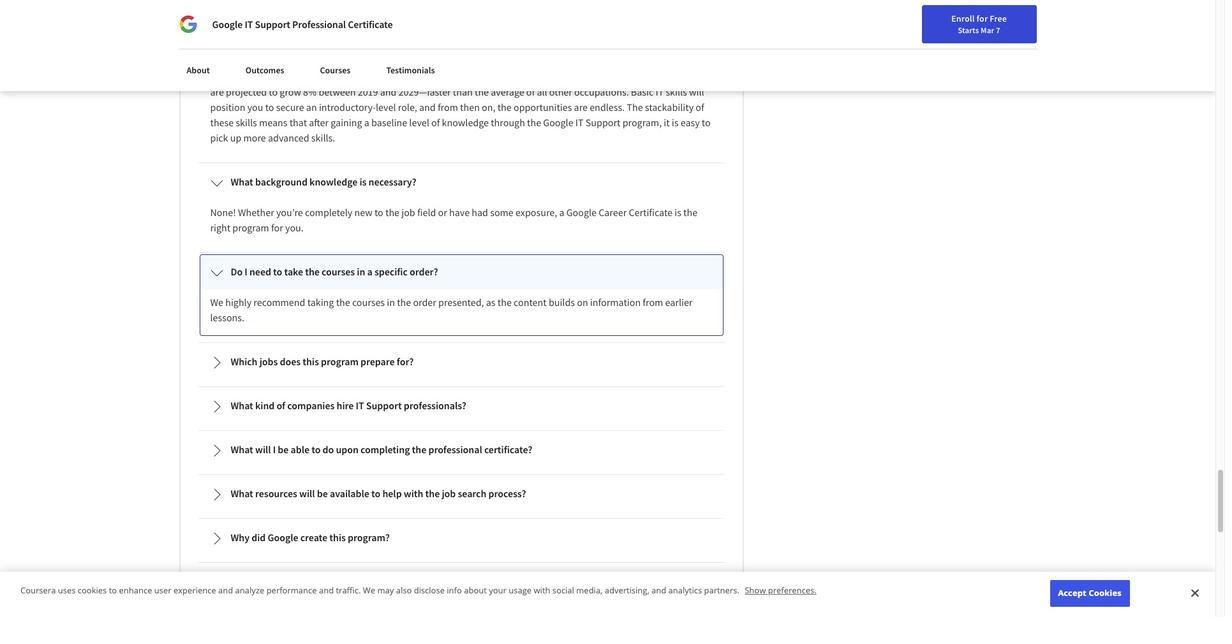 Task type: describe. For each thing, give the bounding box(es) containing it.
be for will
[[317, 488, 328, 501]]

between
[[319, 86, 356, 98]]

program inside dropdown button
[[321, 356, 359, 368]]

user
[[154, 586, 171, 597]]

experience
[[174, 586, 216, 597]]

google inside with entry-level jobs in it fetching an average salary of $50,800 per year, this field is extremely lucrative with a high potential for growth. in the u.s., there were over 86,500 open entry-level it support roles in 2020, and jobs in this field are projected to grow 8% between 2019 and 2029—faster than the average of all other occupations. basic it skills will position you to secure an introductory-level role, and from then on, the opportunities are endless. the stackability of these skills means that after gaining a baseline level of knowledge through the google it support program, it is easy to pick up more advanced skills.
[[543, 116, 574, 129]]

on
[[577, 296, 588, 309]]

of up "86,500"
[[433, 55, 442, 68]]

help center image
[[1183, 585, 1198, 600]]

enroll
[[952, 13, 975, 24]]

traffic.
[[336, 586, 361, 597]]

level up the baseline
[[376, 101, 396, 114]]

is inside dropdown button
[[360, 176, 367, 188]]

courses inside we highly recommend taking the courses in the order presented, as the content builds on information from earlier lessons.
[[352, 296, 385, 309]]

1 list item from the top
[[198, 0, 725, 12]]

certificate inside none! whether you're completely new to the job field or have had some exposure, a google career certificate is the right program for you.
[[629, 206, 673, 219]]

which
[[231, 356, 258, 368]]

accept cookies button
[[1050, 581, 1130, 608]]

new
[[355, 206, 373, 219]]

basic
[[631, 86, 654, 98]]

this down high
[[671, 70, 687, 83]]

in inside dropdown button
[[311, 24, 319, 37]]

u.s.,
[[326, 70, 346, 83]]

1 horizontal spatial skills
[[666, 86, 687, 98]]

what kind of companies hire it support professionals?
[[231, 400, 466, 412]]

these
[[210, 116, 234, 129]]

program,
[[623, 116, 662, 129]]

knowledge inside dropdown button
[[310, 176, 358, 188]]

1 horizontal spatial i
[[273, 444, 276, 456]]

in up stackability
[[661, 70, 669, 83]]

certificate?
[[484, 444, 533, 456]]

of left all
[[526, 86, 535, 98]]

also
[[396, 586, 412, 597]]

courses
[[320, 64, 351, 76]]

have
[[449, 206, 470, 219]]

other
[[549, 86, 572, 98]]

google inside none! whether you're completely new to the job field or have had some exposure, a google career certificate is the right program for you.
[[567, 206, 597, 219]]

you're
[[276, 206, 303, 219]]

need
[[250, 266, 271, 278]]

opens in a new tab image
[[323, 535, 334, 545]]

job inside what resources will be available to help with the job search process? dropdown button
[[442, 488, 456, 501]]

privacy alert dialog
[[0, 573, 1216, 618]]

necessary?
[[369, 176, 417, 188]]

0 vertical spatial certificate
[[348, 18, 393, 31]]

about
[[464, 586, 487, 597]]

0 vertical spatial field
[[535, 55, 554, 68]]

per
[[479, 55, 493, 68]]

cookies
[[1089, 588, 1122, 600]]

easy
[[681, 116, 700, 129]]

1 horizontal spatial career
[[917, 15, 942, 26]]

google inside 'dropdown button'
[[268, 532, 298, 545]]

courses link
[[312, 57, 358, 84]]

a inside none! whether you're completely new to the job field or have had some exposure, a google career certificate is the right program for you.
[[559, 206, 565, 219]]

to left help
[[371, 488, 381, 501]]

hire
[[337, 400, 354, 412]]

available
[[330, 488, 370, 501]]

after
[[309, 116, 329, 129]]

we inside privacy alert dialog
[[363, 586, 375, 597]]

level down the role,
[[409, 116, 429, 129]]

or
[[438, 206, 447, 219]]

2020,
[[597, 70, 620, 83]]

0 horizontal spatial i
[[245, 266, 248, 278]]

7
[[996, 25, 1001, 35]]

there
[[348, 70, 371, 83]]

what will i be able to do upon completing the professional certificate?
[[231, 444, 533, 456]]

none!
[[210, 206, 236, 219]]

what background knowledge is necessary? button
[[200, 165, 723, 200]]

information
[[590, 296, 641, 309]]

a inside dropdown button
[[367, 266, 373, 278]]

8%
[[303, 86, 317, 98]]

1 vertical spatial will
[[255, 444, 271, 456]]

introductory-
[[319, 101, 376, 114]]

a inside dropdown button
[[274, 24, 279, 37]]

job inside none! whether you're completely new to the job field or have had some exposure, a google career certificate is the right program for you.
[[402, 206, 415, 219]]

program inside none! whether you're completely new to the job field or have had some exposure, a google career certificate is the right program for you.
[[233, 222, 269, 234]]

from inside with entry-level jobs in it fetching an average salary of $50,800 per year, this field is extremely lucrative with a high potential for growth. in the u.s., there were over 86,500 open entry-level it support roles in 2020, and jobs in this field are projected to grow 8% between 2019 and 2029—faster than the average of all other occupations. basic it skills will position you to secure an introductory-level role, and from then on, the opportunities are endless. the stackability of these skills means that after gaining a baseline level of knowledge through the google it support program, it is easy to pick up more advanced skills.
[[438, 101, 458, 114]]

find
[[862, 15, 878, 26]]

open
[[446, 70, 468, 83]]

create
[[300, 532, 328, 545]]

2 horizontal spatial field
[[689, 70, 708, 83]]

we highly recommend taking the courses in the order presented, as the content builds on information from earlier lessons.
[[210, 296, 695, 324]]

background
[[255, 176, 308, 188]]

with inside privacy alert dialog
[[534, 586, 550, 597]]

resources
[[255, 488, 297, 501]]

baseline
[[372, 116, 407, 129]]

it down occupations.
[[576, 116, 584, 129]]

with inside dropdown button
[[404, 488, 423, 501]]

why start a career in it?
[[231, 24, 334, 37]]

about
[[187, 64, 210, 76]]

what background knowledge is necessary?
[[231, 176, 417, 188]]

upon
[[336, 444, 359, 456]]

1 horizontal spatial will
[[299, 488, 315, 501]]

specific
[[375, 266, 408, 278]]

content
[[514, 296, 547, 309]]

analytics
[[669, 586, 702, 597]]

with entry-level jobs in it fetching an average salary of $50,800 per year, this field is extremely lucrative with a high potential for growth. in the u.s., there were over 86,500 open entry-level it support roles in 2020, and jobs in this field are projected to grow 8% between 2019 and 2029—faster than the average of all other occupations. basic it skills will position you to secure an introductory-level role, and from then on, the opportunities are endless. the stackability of these skills means that after gaining a baseline level of knowledge through the google it support program, it is easy to pick up more advanced skills.
[[210, 55, 713, 144]]

completing
[[361, 444, 410, 456]]

we inside we highly recommend taking the courses in the order presented, as the content builds on information from earlier lessons.
[[210, 296, 223, 309]]

which jobs does this program prepare for? button
[[200, 345, 723, 380]]

means
[[259, 116, 288, 129]]

it
[[664, 116, 670, 129]]

info
[[447, 586, 462, 597]]

do
[[323, 444, 334, 456]]

in inside we highly recommend taking the courses in the order presented, as the content builds on information from earlier lessons.
[[387, 296, 395, 309]]

year,
[[495, 55, 515, 68]]

fetching
[[320, 55, 355, 68]]

why for why did google create this program?
[[231, 532, 250, 545]]

all
[[537, 86, 547, 98]]

what for what will i be able to do upon completing the professional certificate?
[[231, 444, 253, 456]]

preferences.
[[768, 586, 817, 597]]

what for what kind of companies hire it support professionals?
[[231, 400, 253, 412]]

and down lucrative
[[622, 70, 639, 83]]

support inside dropdown button
[[366, 400, 402, 412]]

take
[[284, 266, 303, 278]]

career inside none! whether you're completely new to the job field or have had some exposure, a google career certificate is the right program for you.
[[599, 206, 627, 219]]

with
[[210, 55, 230, 68]]

up
[[230, 132, 241, 144]]

what will i be able to do upon completing the professional certificate? button
[[200, 434, 723, 468]]

to inside none! whether you're completely new to the job field or have had some exposure, a google career certificate is the right program for you.
[[375, 206, 383, 219]]

performance
[[267, 586, 317, 597]]

and left analyze
[[218, 586, 233, 597]]

outcomes link
[[238, 57, 292, 84]]

search
[[458, 488, 487, 501]]

recommend
[[254, 296, 305, 309]]

$50,800
[[444, 55, 477, 68]]

field inside none! whether you're completely new to the job field or have had some exposure, a google career certificate is the right program for you.
[[417, 206, 436, 219]]

start
[[252, 24, 272, 37]]

to left grow
[[269, 86, 278, 98]]

analyze
[[235, 586, 264, 597]]

disclose
[[414, 586, 445, 597]]

which jobs does this program prepare for?
[[231, 356, 414, 368]]

it left support
[[518, 70, 526, 83]]

find your new career link
[[855, 13, 948, 29]]



Task type: vqa. For each thing, say whether or not it's contained in the screenshot.
yield
no



Task type: locate. For each thing, give the bounding box(es) containing it.
courses down specific
[[352, 296, 385, 309]]

0 vertical spatial your
[[880, 15, 897, 26]]

1 vertical spatial skills
[[236, 116, 257, 129]]

google right exposure,
[[567, 206, 597, 219]]

1 horizontal spatial with
[[534, 586, 550, 597]]

builds
[[549, 296, 575, 309]]

1 horizontal spatial field
[[535, 55, 554, 68]]

0 vertical spatial an
[[357, 55, 368, 68]]

0 vertical spatial we
[[210, 296, 223, 309]]

and down were
[[380, 86, 397, 98]]

2 horizontal spatial will
[[689, 86, 704, 98]]

taking
[[307, 296, 334, 309]]

completely
[[305, 206, 353, 219]]

this inside dropdown button
[[303, 356, 319, 368]]

with inside with entry-level jobs in it fetching an average salary of $50,800 per year, this field is extremely lucrative with a high potential for growth. in the u.s., there were over 86,500 open entry-level it support roles in 2020, and jobs in this field are projected to grow 8% between 2019 and 2029—faster than the average of all other occupations. basic it skills will position you to secure an introductory-level role, and from then on, the opportunities are endless. the stackability of these skills means that after gaining a baseline level of knowledge through the google it support program, it is easy to pick up more advanced skills.
[[648, 55, 667, 68]]

0 vertical spatial jobs
[[280, 55, 298, 68]]

mar
[[981, 25, 995, 35]]

knowledge down then
[[442, 116, 489, 129]]

job left the or
[[402, 206, 415, 219]]

endless.
[[590, 101, 625, 114]]

does
[[280, 356, 301, 368]]

0 horizontal spatial your
[[489, 586, 507, 597]]

0 vertical spatial skills
[[666, 86, 687, 98]]

career
[[281, 24, 309, 37]]

some
[[490, 206, 514, 219]]

1 vertical spatial field
[[689, 70, 708, 83]]

0 vertical spatial why
[[231, 24, 250, 37]]

to right new at the top left of the page
[[375, 206, 383, 219]]

be for i
[[278, 444, 289, 456]]

support
[[529, 70, 562, 83]]

and left analytics
[[652, 586, 666, 597]]

in left it?
[[311, 24, 319, 37]]

right
[[210, 222, 231, 234]]

0 horizontal spatial from
[[438, 101, 458, 114]]

0 vertical spatial for
[[977, 13, 988, 24]]

0 vertical spatial courses
[[322, 266, 355, 278]]

it left courses
[[310, 55, 318, 68]]

0 horizontal spatial certificate
[[348, 18, 393, 31]]

0 vertical spatial entry-
[[232, 55, 258, 68]]

2 horizontal spatial jobs
[[641, 70, 659, 83]]

1 vertical spatial an
[[306, 101, 317, 114]]

what left 'able' at bottom left
[[231, 444, 253, 456]]

1 vertical spatial for
[[251, 70, 263, 83]]

this inside 'dropdown button'
[[330, 532, 346, 545]]

support left "professional"
[[255, 18, 290, 31]]

media,
[[577, 586, 603, 597]]

1 vertical spatial list item
[[198, 608, 725, 618]]

we up "lessons."
[[210, 296, 223, 309]]

jobs left does at left bottom
[[260, 356, 278, 368]]

2 vertical spatial for
[[271, 222, 283, 234]]

in up in
[[300, 55, 308, 68]]

testimonials
[[386, 64, 435, 76]]

average
[[370, 55, 403, 68], [491, 86, 524, 98]]

an down 8%
[[306, 101, 317, 114]]

were
[[373, 70, 394, 83]]

field left the or
[[417, 206, 436, 219]]

0 horizontal spatial average
[[370, 55, 403, 68]]

courses inside dropdown button
[[322, 266, 355, 278]]

what up whether
[[231, 176, 253, 188]]

level
[[258, 55, 278, 68], [496, 70, 516, 83], [376, 101, 396, 114], [409, 116, 429, 129]]

list item down info
[[198, 608, 725, 618]]

0 horizontal spatial field
[[417, 206, 436, 219]]

than
[[453, 86, 473, 98]]

will inside with entry-level jobs in it fetching an average salary of $50,800 per year, this field is extremely lucrative with a high potential for growth. in the u.s., there were over 86,500 open entry-level it support roles in 2020, and jobs in this field are projected to grow 8% between 2019 and 2029—faster than the average of all other occupations. basic it skills will position you to secure an introductory-level role, and from then on, the opportunities are endless. the stackability of these skills means that after gaining a baseline level of knowledge through the google it support program, it is easy to pick up more advanced skills.
[[689, 86, 704, 98]]

your inside privacy alert dialog
[[489, 586, 507, 597]]

1 vertical spatial support
[[586, 116, 621, 129]]

in inside dropdown button
[[357, 266, 365, 278]]

1 vertical spatial from
[[643, 296, 663, 309]]

0 horizontal spatial for
[[251, 70, 263, 83]]

to left do
[[312, 444, 321, 456]]

do
[[231, 266, 243, 278]]

2 vertical spatial will
[[299, 488, 315, 501]]

in left specific
[[357, 266, 365, 278]]

lucrative
[[609, 55, 646, 68]]

will right resources
[[299, 488, 315, 501]]

show preferences. link
[[745, 586, 817, 597]]

0 horizontal spatial with
[[404, 488, 423, 501]]

stackability
[[645, 101, 694, 114]]

for inside none! whether you're completely new to the job field or have had some exposure, a google career certificate is the right program for you.
[[271, 222, 283, 234]]

2029—faster
[[399, 86, 451, 98]]

with left high
[[648, 55, 667, 68]]

for up the "mar"
[[977, 13, 988, 24]]

1 horizontal spatial an
[[357, 55, 368, 68]]

professional
[[429, 444, 482, 456]]

1 horizontal spatial job
[[442, 488, 456, 501]]

the
[[310, 70, 324, 83], [475, 86, 489, 98], [498, 101, 512, 114], [527, 116, 541, 129], [386, 206, 400, 219], [684, 206, 698, 219], [305, 266, 320, 278], [336, 296, 350, 309], [397, 296, 411, 309], [498, 296, 512, 309], [412, 444, 427, 456], [425, 488, 440, 501]]

for inside enroll for free starts mar 7
[[977, 13, 988, 24]]

starts
[[958, 25, 979, 35]]

show
[[745, 586, 766, 597]]

what for what resources will be available to help with the job search process?
[[231, 488, 253, 501]]

for inside with entry-level jobs in it fetching an average salary of $50,800 per year, this field is extremely lucrative with a high potential for growth. in the u.s., there were over 86,500 open entry-level it support roles in 2020, and jobs in this field are projected to grow 8% between 2019 and 2029—faster than the average of all other occupations. basic it skills will position you to secure an introductory-level role, and from then on, the opportunities are endless. the stackability of these skills means that after gaining a baseline level of knowledge through the google it support program, it is easy to pick up more advanced skills.
[[251, 70, 263, 83]]

of inside dropdown button
[[277, 400, 285, 412]]

0 horizontal spatial skills
[[236, 116, 257, 129]]

2 vertical spatial support
[[366, 400, 402, 412]]

for up projected
[[251, 70, 263, 83]]

1 horizontal spatial entry-
[[470, 70, 496, 83]]

field down high
[[689, 70, 708, 83]]

2 horizontal spatial for
[[977, 13, 988, 24]]

1 horizontal spatial for
[[271, 222, 283, 234]]

1 vertical spatial with
[[404, 488, 423, 501]]

for left you.
[[271, 222, 283, 234]]

2 list item from the top
[[198, 608, 725, 618]]

1 vertical spatial i
[[273, 444, 276, 456]]

1 vertical spatial are
[[574, 101, 588, 114]]

0 vertical spatial from
[[438, 101, 458, 114]]

you.
[[285, 222, 304, 234]]

google down "opportunities"
[[543, 116, 574, 129]]

field
[[535, 55, 554, 68], [689, 70, 708, 83], [417, 206, 436, 219]]

be left available
[[317, 488, 328, 501]]

1 horizontal spatial program
[[321, 356, 359, 368]]

entry- down per
[[470, 70, 496, 83]]

0 horizontal spatial an
[[306, 101, 317, 114]]

courses
[[322, 266, 355, 278], [352, 296, 385, 309]]

why
[[231, 24, 250, 37], [231, 532, 250, 545]]

free
[[990, 13, 1007, 24]]

will left 'able' at bottom left
[[255, 444, 271, 456]]

average up the on,
[[491, 86, 524, 98]]

a left specific
[[367, 266, 373, 278]]

0 vertical spatial will
[[689, 86, 704, 98]]

knowledge up completely
[[310, 176, 358, 188]]

gaining
[[331, 116, 362, 129]]

2 horizontal spatial with
[[648, 55, 667, 68]]

1 vertical spatial knowledge
[[310, 176, 358, 188]]

knowledge inside with entry-level jobs in it fetching an average salary of $50,800 per year, this field is extremely lucrative with a high potential for growth. in the u.s., there were over 86,500 open entry-level it support roles in 2020, and jobs in this field are projected to grow 8% between 2019 and 2029—faster than the average of all other occupations. basic it skills will position you to secure an introductory-level role, and from then on, the opportunities are endless. the stackability of these skills means that after gaining a baseline level of knowledge through the google it support program, it is easy to pick up more advanced skills.
[[442, 116, 489, 129]]

to left take on the top left
[[273, 266, 282, 278]]

this right does at left bottom
[[303, 356, 319, 368]]

i
[[245, 266, 248, 278], [273, 444, 276, 456]]

presented,
[[439, 296, 484, 309]]

it right basic
[[656, 86, 664, 98]]

courses up the taking
[[322, 266, 355, 278]]

2 vertical spatial jobs
[[260, 356, 278, 368]]

support inside with entry-level jobs in it fetching an average salary of $50,800 per year, this field is extremely lucrative with a high potential for growth. in the u.s., there were over 86,500 open entry-level it support roles in 2020, and jobs in this field are projected to grow 8% between 2019 and 2029—faster than the average of all other occupations. basic it skills will position you to secure an introductory-level role, and from then on, the opportunities are endless. the stackability of these skills means that after gaining a baseline level of knowledge through the google it support program, it is easy to pick up more advanced skills.
[[586, 116, 621, 129]]

1 vertical spatial certificate
[[629, 206, 673, 219]]

in down specific
[[387, 296, 395, 309]]

able
[[291, 444, 310, 456]]

it
[[245, 18, 253, 31], [310, 55, 318, 68], [518, 70, 526, 83], [656, 86, 664, 98], [576, 116, 584, 129], [356, 400, 364, 412]]

the
[[627, 101, 643, 114]]

1 horizontal spatial jobs
[[280, 55, 298, 68]]

i left 'able' at bottom left
[[273, 444, 276, 456]]

is inside none! whether you're completely new to the job field or have had some exposure, a google career certificate is the right program for you.
[[675, 206, 682, 219]]

2 what from the top
[[231, 400, 253, 412]]

field up support
[[535, 55, 554, 68]]

what for what background knowledge is necessary?
[[231, 176, 253, 188]]

1 vertical spatial program
[[321, 356, 359, 368]]

1 what from the top
[[231, 176, 253, 188]]

why left start
[[231, 24, 250, 37]]

why inside 'dropdown button'
[[231, 532, 250, 545]]

are down occupations.
[[574, 101, 588, 114]]

of down 2029—faster
[[431, 116, 440, 129]]

and left traffic.
[[319, 586, 334, 597]]

3 what from the top
[[231, 444, 253, 456]]

your right find at the top
[[880, 15, 897, 26]]

uses
[[58, 586, 76, 597]]

from inside we highly recommend taking the courses in the order presented, as the content builds on information from earlier lessons.
[[643, 296, 663, 309]]

0 vertical spatial career
[[917, 15, 942, 26]]

job left search
[[442, 488, 456, 501]]

over
[[396, 70, 414, 83]]

none! whether you're completely new to the job field or have had some exposure, a google career certificate is the right program for you.
[[210, 206, 700, 234]]

0 vertical spatial i
[[245, 266, 248, 278]]

order
[[413, 296, 436, 309]]

0 vertical spatial be
[[278, 444, 289, 456]]

are up position
[[210, 86, 224, 98]]

1 horizontal spatial average
[[491, 86, 524, 98]]

a left high
[[669, 55, 674, 68]]

from left earlier
[[643, 296, 663, 309]]

skills up more
[[236, 116, 257, 129]]

from down "than"
[[438, 101, 458, 114]]

that
[[290, 116, 307, 129]]

2 vertical spatial with
[[534, 586, 550, 597]]

average up were
[[370, 55, 403, 68]]

0 horizontal spatial entry-
[[232, 55, 258, 68]]

pick
[[210, 132, 228, 144]]

had
[[472, 206, 488, 219]]

in down extremely
[[587, 70, 595, 83]]

1 vertical spatial jobs
[[641, 70, 659, 83]]

1 horizontal spatial we
[[363, 586, 375, 597]]

lessons.
[[210, 312, 244, 324]]

may
[[378, 586, 394, 597]]

0 vertical spatial job
[[402, 206, 415, 219]]

and
[[622, 70, 639, 83], [380, 86, 397, 98], [419, 101, 436, 114], [218, 586, 233, 597], [319, 586, 334, 597], [652, 586, 666, 597]]

1 vertical spatial average
[[491, 86, 524, 98]]

jobs inside which jobs does this program prepare for? dropdown button
[[260, 356, 278, 368]]

2 why from the top
[[231, 532, 250, 545]]

we left may at left bottom
[[363, 586, 375, 597]]

1 vertical spatial job
[[442, 488, 456, 501]]

your right about
[[489, 586, 507, 597]]

to inside privacy alert dialog
[[109, 586, 117, 597]]

skills.
[[311, 132, 335, 144]]

level down "year,"
[[496, 70, 516, 83]]

why inside dropdown button
[[231, 24, 250, 37]]

with
[[648, 55, 667, 68], [404, 488, 423, 501], [534, 586, 550, 597]]

support down endless.
[[586, 116, 621, 129]]

and down 2029—faster
[[419, 101, 436, 114]]

a right start
[[274, 24, 279, 37]]

0 vertical spatial program
[[233, 222, 269, 234]]

prepare
[[361, 356, 395, 368]]

a right exposure,
[[559, 206, 565, 219]]

0 vertical spatial list item
[[198, 0, 725, 12]]

0 horizontal spatial knowledge
[[310, 176, 358, 188]]

through
[[491, 116, 525, 129]]

4 what from the top
[[231, 488, 253, 501]]

1 vertical spatial career
[[599, 206, 627, 219]]

1 why from the top
[[231, 24, 250, 37]]

entry- up potential
[[232, 55, 258, 68]]

1 horizontal spatial certificate
[[629, 206, 673, 219]]

1 horizontal spatial from
[[643, 296, 663, 309]]

of right kind
[[277, 400, 285, 412]]

roles
[[564, 70, 585, 83]]

google right the did
[[268, 532, 298, 545]]

1 horizontal spatial are
[[574, 101, 588, 114]]

it left career
[[245, 18, 253, 31]]

this right "year,"
[[517, 55, 533, 68]]

program?
[[348, 532, 390, 545]]

0 horizontal spatial program
[[233, 222, 269, 234]]

0 horizontal spatial career
[[599, 206, 627, 219]]

with left social
[[534, 586, 550, 597]]

skills up stackability
[[666, 86, 687, 98]]

1 horizontal spatial support
[[366, 400, 402, 412]]

a
[[274, 24, 279, 37], [669, 55, 674, 68], [364, 116, 369, 129], [559, 206, 565, 219], [367, 266, 373, 278]]

accept
[[1058, 588, 1087, 600]]

0 horizontal spatial will
[[255, 444, 271, 456]]

cookies
[[78, 586, 107, 597]]

extremely
[[565, 55, 607, 68]]

0 horizontal spatial be
[[278, 444, 289, 456]]

why left the did
[[231, 532, 250, 545]]

role,
[[398, 101, 417, 114]]

0 horizontal spatial are
[[210, 86, 224, 98]]

english button
[[948, 0, 1025, 41]]

1 horizontal spatial your
[[880, 15, 897, 26]]

google image
[[179, 15, 197, 33]]

0 horizontal spatial job
[[402, 206, 415, 219]]

google left start
[[212, 18, 243, 31]]

1 horizontal spatial knowledge
[[442, 116, 489, 129]]

why start a career in it? button
[[200, 14, 723, 49]]

jobs up basic
[[641, 70, 659, 83]]

0 horizontal spatial we
[[210, 296, 223, 309]]

1 vertical spatial be
[[317, 488, 328, 501]]

why did google create this program?
[[231, 532, 390, 545]]

be left 'able' at bottom left
[[278, 444, 289, 456]]

0 horizontal spatial jobs
[[260, 356, 278, 368]]

0 vertical spatial average
[[370, 55, 403, 68]]

i right do
[[245, 266, 248, 278]]

None search field
[[182, 8, 488, 34]]

0 vertical spatial support
[[255, 18, 290, 31]]

it right hire
[[356, 400, 364, 412]]

to right cookies
[[109, 586, 117, 597]]

why for why start a career in it?
[[231, 24, 250, 37]]

this right create
[[330, 532, 346, 545]]

program down whether
[[233, 222, 269, 234]]

1 vertical spatial courses
[[352, 296, 385, 309]]

what kind of companies hire it support professionals? button
[[200, 389, 723, 424]]

1 vertical spatial entry-
[[470, 70, 496, 83]]

0 vertical spatial are
[[210, 86, 224, 98]]

0 horizontal spatial support
[[255, 18, 290, 31]]

support right hire
[[366, 400, 402, 412]]

help
[[383, 488, 402, 501]]

an up there
[[357, 55, 368, 68]]

what left resources
[[231, 488, 253, 501]]

list item
[[198, 0, 725, 12], [198, 608, 725, 618]]

level up growth. in the top left of the page
[[258, 55, 278, 68]]

of up easy on the right of page
[[696, 101, 704, 114]]

position
[[210, 101, 245, 114]]

secure
[[276, 101, 304, 114]]

exposure,
[[516, 206, 557, 219]]

enhance
[[119, 586, 152, 597]]

program left prepare
[[321, 356, 359, 368]]

will up easy on the right of page
[[689, 86, 704, 98]]

1 horizontal spatial be
[[317, 488, 328, 501]]

1 vertical spatial why
[[231, 532, 250, 545]]

to right you
[[265, 101, 274, 114]]

list item up why start a career in it? dropdown button on the top of page
[[198, 0, 725, 12]]

professionals?
[[404, 400, 466, 412]]

it inside dropdown button
[[356, 400, 364, 412]]

occupations.
[[574, 86, 629, 98]]

high
[[676, 55, 695, 68]]

coursera uses cookies to enhance user experience and analyze performance and traffic. we may also disclose info about your usage with social media, advertising, and analytics partners. show preferences.
[[20, 586, 817, 597]]

with right help
[[404, 488, 423, 501]]

1 vertical spatial your
[[489, 586, 507, 597]]

2 horizontal spatial support
[[586, 116, 621, 129]]

0 vertical spatial knowledge
[[442, 116, 489, 129]]

0 vertical spatial with
[[648, 55, 667, 68]]

a right gaining
[[364, 116, 369, 129]]

grow
[[280, 86, 301, 98]]

to right easy on the right of page
[[702, 116, 711, 129]]



